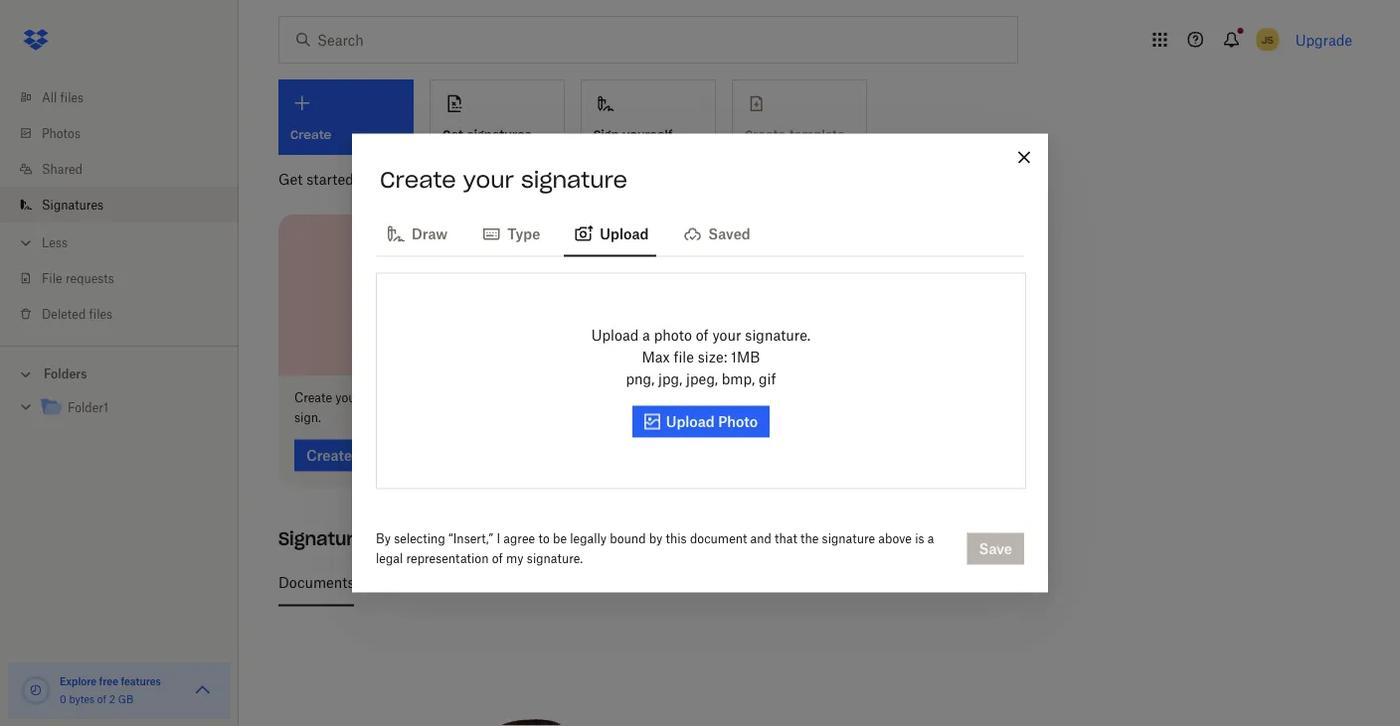 Task type: vqa. For each thing, say whether or not it's contained in the screenshot.
Edit
no



Task type: describe. For each thing, give the bounding box(es) containing it.
agree
[[503, 532, 535, 547]]

signature for create your signature so you're always ready to sign.
[[364, 391, 417, 406]]

signature. inside upload a photo of your signature. max file size: 1mb png, jpg, jpeg, bmp, gif
[[745, 327, 811, 344]]

you're
[[436, 391, 470, 406]]

by
[[376, 532, 391, 547]]

gif
[[759, 371, 776, 388]]

to inside by selecting "insert," i agree to be legally bound by this document and that the signature above is a legal representation of my signature.
[[538, 532, 550, 547]]

sign.
[[294, 411, 321, 426]]

signatures inside the get signatures button
[[467, 127, 532, 142]]

explore free features 0 bytes of 2 gb
[[60, 676, 161, 706]]

max
[[642, 349, 670, 366]]

jpg,
[[658, 371, 682, 388]]

1 horizontal spatial signatures
[[278, 528, 376, 551]]

type
[[507, 226, 540, 243]]

your for create your signature so you're always ready to sign.
[[335, 391, 360, 406]]

sign yourself
[[594, 127, 673, 142]]

requests
[[66, 271, 114, 286]]

templates
[[370, 575, 439, 592]]

create for create your signature
[[380, 166, 456, 193]]

shared link
[[16, 151, 239, 187]]

bound
[[610, 532, 646, 547]]

legal
[[376, 552, 403, 567]]

document
[[690, 532, 747, 547]]

representation
[[406, 552, 489, 567]]

get for get started with signatures
[[278, 171, 303, 187]]

0
[[60, 694, 66, 706]]

dropbox image
[[16, 20, 56, 60]]

legally
[[570, 532, 607, 547]]

a inside upload a photo of your signature. max file size: 1mb png, jpg, jpeg, bmp, gif
[[643, 327, 650, 344]]

always
[[473, 391, 511, 406]]

with
[[358, 171, 387, 187]]

documents
[[278, 575, 354, 592]]

is
[[915, 532, 924, 547]]

your inside upload a photo of your signature. max file size: 1mb png, jpg, jpeg, bmp, gif
[[712, 327, 741, 344]]

upload for upload a photo of your signature. max file size: 1mb png, jpg, jpeg, bmp, gif
[[592, 327, 639, 344]]

yourself
[[623, 127, 673, 142]]

that
[[775, 532, 797, 547]]

png,
[[626, 371, 655, 388]]

the
[[801, 532, 819, 547]]

0 horizontal spatial signatures
[[390, 171, 460, 187]]

list containing all files
[[0, 68, 239, 346]]

sign yourself button
[[581, 80, 716, 155]]

by
[[649, 532, 663, 547]]

by selecting "insert," i agree to be legally bound by this document and that the signature above is a legal representation of my signature.
[[376, 532, 934, 567]]

a inside by selecting "insert," i agree to be legally bound by this document and that the signature above is a legal representation of my signature.
[[928, 532, 934, 547]]

deleted files link
[[16, 296, 239, 332]]

upgrade
[[1295, 31, 1352, 48]]

deleted
[[42, 307, 86, 322]]

of inside upload a photo of your signature. max file size: 1mb png, jpg, jpeg, bmp, gif
[[696, 327, 709, 344]]

folder1 link
[[40, 395, 223, 422]]

upload a photo of your signature. max file size: 1mb png, jpg, jpeg, bmp, gif
[[592, 327, 811, 388]]

all
[[42, 90, 57, 105]]

signature. inside by selecting "insert," i agree to be legally bound by this document and that the signature above is a legal representation of my signature.
[[527, 552, 583, 567]]

photos
[[42, 126, 81, 141]]

folder1
[[68, 401, 108, 416]]

get started with signatures
[[278, 171, 460, 187]]

be
[[553, 532, 567, 547]]

bmp,
[[722, 371, 755, 388]]

tab list containing documents
[[278, 559, 1344, 607]]



Task type: locate. For each thing, give the bounding box(es) containing it.
0 horizontal spatial signatures
[[42, 197, 103, 212]]

signatures list item
[[0, 187, 239, 223]]

create your signature dialog
[[352, 134, 1048, 593]]

above
[[878, 532, 912, 547]]

your down "get signatures"
[[463, 166, 514, 193]]

1 horizontal spatial of
[[492, 552, 503, 567]]

all files
[[42, 90, 84, 105]]

signatures
[[467, 127, 532, 142], [390, 171, 460, 187]]

2 horizontal spatial your
[[712, 327, 741, 344]]

signatures link
[[16, 187, 239, 223]]

list
[[0, 68, 239, 346]]

your inside create your signature so you're always ready to sign.
[[335, 391, 360, 406]]

gb
[[118, 694, 133, 706]]

1 vertical spatial your
[[712, 327, 741, 344]]

get
[[443, 127, 464, 142], [278, 171, 303, 187]]

bytes
[[69, 694, 95, 706]]

less image
[[16, 233, 36, 253]]

i
[[497, 532, 500, 547]]

1 vertical spatial to
[[538, 532, 550, 547]]

0 horizontal spatial your
[[335, 391, 360, 406]]

1 vertical spatial create
[[294, 391, 332, 406]]

your up size:
[[712, 327, 741, 344]]

jpeg,
[[686, 371, 718, 388]]

started
[[306, 171, 354, 187]]

documents tab
[[278, 559, 354, 607]]

templates tab
[[370, 559, 439, 607]]

to
[[549, 391, 560, 406], [538, 532, 550, 547]]

tab list
[[376, 209, 1024, 257], [278, 559, 1344, 607]]

create
[[380, 166, 456, 193], [294, 391, 332, 406]]

0 horizontal spatial of
[[97, 694, 106, 706]]

photos link
[[16, 115, 239, 151]]

saved
[[708, 226, 751, 243]]

1 horizontal spatial files
[[89, 307, 112, 322]]

signatures up documents
[[278, 528, 376, 551]]

1 vertical spatial signatures
[[390, 171, 460, 187]]

signature inside create your signature so you're always ready to sign.
[[364, 391, 417, 406]]

1 vertical spatial of
[[492, 552, 503, 567]]

0 vertical spatial of
[[696, 327, 709, 344]]

signature.
[[745, 327, 811, 344], [527, 552, 583, 567]]

1 vertical spatial signature
[[364, 391, 417, 406]]

your for create your signature
[[463, 166, 514, 193]]

of up size:
[[696, 327, 709, 344]]

to left be
[[538, 532, 550, 547]]

0 horizontal spatial a
[[643, 327, 650, 344]]

create up draw
[[380, 166, 456, 193]]

upload inside upload a photo of your signature. max file size: 1mb png, jpg, jpeg, bmp, gif
[[592, 327, 639, 344]]

1 vertical spatial tab list
[[278, 559, 1344, 607]]

0 vertical spatial create
[[380, 166, 456, 193]]

size:
[[698, 349, 727, 366]]

deleted files
[[42, 307, 112, 322]]

of left 2
[[97, 694, 106, 706]]

a up max
[[643, 327, 650, 344]]

get for get signatures
[[443, 127, 464, 142]]

get signatures button
[[430, 80, 565, 155]]

1 vertical spatial signatures
[[278, 528, 376, 551]]

explore
[[60, 676, 97, 688]]

to right ready
[[549, 391, 560, 406]]

free
[[99, 676, 118, 688]]

features
[[121, 676, 161, 688]]

2 vertical spatial upload
[[666, 414, 715, 431]]

0 horizontal spatial get
[[278, 171, 303, 187]]

signature for create your signature
[[521, 166, 628, 193]]

2
[[109, 694, 115, 706]]

signatures down shared
[[42, 197, 103, 212]]

"insert,"
[[448, 532, 493, 547]]

1 vertical spatial get
[[278, 171, 303, 187]]

of inside explore free features 0 bytes of 2 gb
[[97, 694, 106, 706]]

a
[[643, 327, 650, 344], [928, 532, 934, 547]]

get signatures
[[443, 127, 532, 142]]

1 horizontal spatial your
[[463, 166, 514, 193]]

a right is
[[928, 532, 934, 547]]

2 vertical spatial your
[[335, 391, 360, 406]]

2 horizontal spatial signature
[[822, 532, 875, 547]]

1 vertical spatial signature.
[[527, 552, 583, 567]]

1 horizontal spatial create
[[380, 166, 456, 193]]

1 horizontal spatial a
[[928, 532, 934, 547]]

files
[[60, 90, 84, 105], [89, 307, 112, 322]]

upload for upload photo
[[666, 414, 715, 431]]

upgrade link
[[1295, 31, 1352, 48]]

create inside create your signature so you're always ready to sign.
[[294, 391, 332, 406]]

2 horizontal spatial of
[[696, 327, 709, 344]]

files right deleted
[[89, 307, 112, 322]]

less
[[42, 235, 68, 250]]

0 vertical spatial a
[[643, 327, 650, 344]]

1 horizontal spatial signatures
[[467, 127, 532, 142]]

signature. down be
[[527, 552, 583, 567]]

files for all files
[[60, 90, 84, 105]]

folders
[[44, 367, 87, 382]]

files for deleted files
[[89, 307, 112, 322]]

2 vertical spatial signature
[[822, 532, 875, 547]]

0 vertical spatial signatures
[[42, 197, 103, 212]]

my
[[506, 552, 524, 567]]

1 vertical spatial files
[[89, 307, 112, 322]]

draw
[[412, 226, 448, 243]]

get left started at the top
[[278, 171, 303, 187]]

sign
[[594, 127, 619, 142]]

signature left so
[[364, 391, 417, 406]]

all files link
[[16, 80, 239, 115]]

signature inside by selecting "insert," i agree to be legally bound by this document and that the signature above is a legal representation of my signature.
[[822, 532, 875, 547]]

shared
[[42, 162, 83, 177]]

1mb
[[731, 349, 760, 366]]

1 horizontal spatial signature
[[521, 166, 628, 193]]

create inside create your signature dialog
[[380, 166, 456, 193]]

0 vertical spatial files
[[60, 90, 84, 105]]

selecting
[[394, 532, 445, 547]]

file
[[674, 349, 694, 366]]

so
[[420, 391, 433, 406]]

0 vertical spatial your
[[463, 166, 514, 193]]

signatures right 'with'
[[390, 171, 460, 187]]

of inside by selecting "insert," i agree to be legally bound by this document and that the signature above is a legal representation of my signature.
[[492, 552, 503, 567]]

1 vertical spatial a
[[928, 532, 934, 547]]

0 vertical spatial signature.
[[745, 327, 811, 344]]

create your signature
[[380, 166, 628, 193]]

0 vertical spatial upload
[[600, 226, 649, 243]]

signatures
[[42, 197, 103, 212], [278, 528, 376, 551]]

photo
[[718, 414, 758, 431]]

upload photo
[[666, 414, 758, 431]]

upload for upload
[[600, 226, 649, 243]]

of
[[696, 327, 709, 344], [492, 552, 503, 567], [97, 694, 106, 706]]

0 horizontal spatial files
[[60, 90, 84, 105]]

of left my
[[492, 552, 503, 567]]

0 vertical spatial signatures
[[467, 127, 532, 142]]

file requests link
[[16, 261, 239, 296]]

this
[[666, 532, 687, 547]]

upload photo button
[[632, 406, 770, 438]]

0 horizontal spatial create
[[294, 391, 332, 406]]

and
[[750, 532, 772, 547]]

get up the create your signature
[[443, 127, 464, 142]]

signature right the
[[822, 532, 875, 547]]

photo
[[654, 327, 692, 344]]

1 vertical spatial upload
[[592, 327, 639, 344]]

tab list containing draw
[[376, 209, 1024, 257]]

upload inside button
[[666, 414, 715, 431]]

upload
[[600, 226, 649, 243], [592, 327, 639, 344], [666, 414, 715, 431]]

0 horizontal spatial signature.
[[527, 552, 583, 567]]

signature. up the 1mb
[[745, 327, 811, 344]]

your
[[463, 166, 514, 193], [712, 327, 741, 344], [335, 391, 360, 406]]

0 vertical spatial to
[[549, 391, 560, 406]]

signature down sign
[[521, 166, 628, 193]]

create for create your signature so you're always ready to sign.
[[294, 391, 332, 406]]

signatures inside list item
[[42, 197, 103, 212]]

signature
[[521, 166, 628, 193], [364, 391, 417, 406], [822, 532, 875, 547]]

file
[[42, 271, 62, 286]]

0 vertical spatial tab list
[[376, 209, 1024, 257]]

1 horizontal spatial get
[[443, 127, 464, 142]]

1 horizontal spatial signature.
[[745, 327, 811, 344]]

0 vertical spatial get
[[443, 127, 464, 142]]

get inside button
[[443, 127, 464, 142]]

folders button
[[0, 359, 239, 388]]

0 vertical spatial signature
[[521, 166, 628, 193]]

create up sign.
[[294, 391, 332, 406]]

tab list inside create your signature dialog
[[376, 209, 1024, 257]]

quota usage element
[[20, 675, 52, 707]]

create your signature so you're always ready to sign.
[[294, 391, 560, 426]]

signatures up the create your signature
[[467, 127, 532, 142]]

your left so
[[335, 391, 360, 406]]

0 horizontal spatial signature
[[364, 391, 417, 406]]

ready
[[514, 391, 546, 406]]

file requests
[[42, 271, 114, 286]]

to inside create your signature so you're always ready to sign.
[[549, 391, 560, 406]]

2 vertical spatial of
[[97, 694, 106, 706]]

files right all in the top of the page
[[60, 90, 84, 105]]



